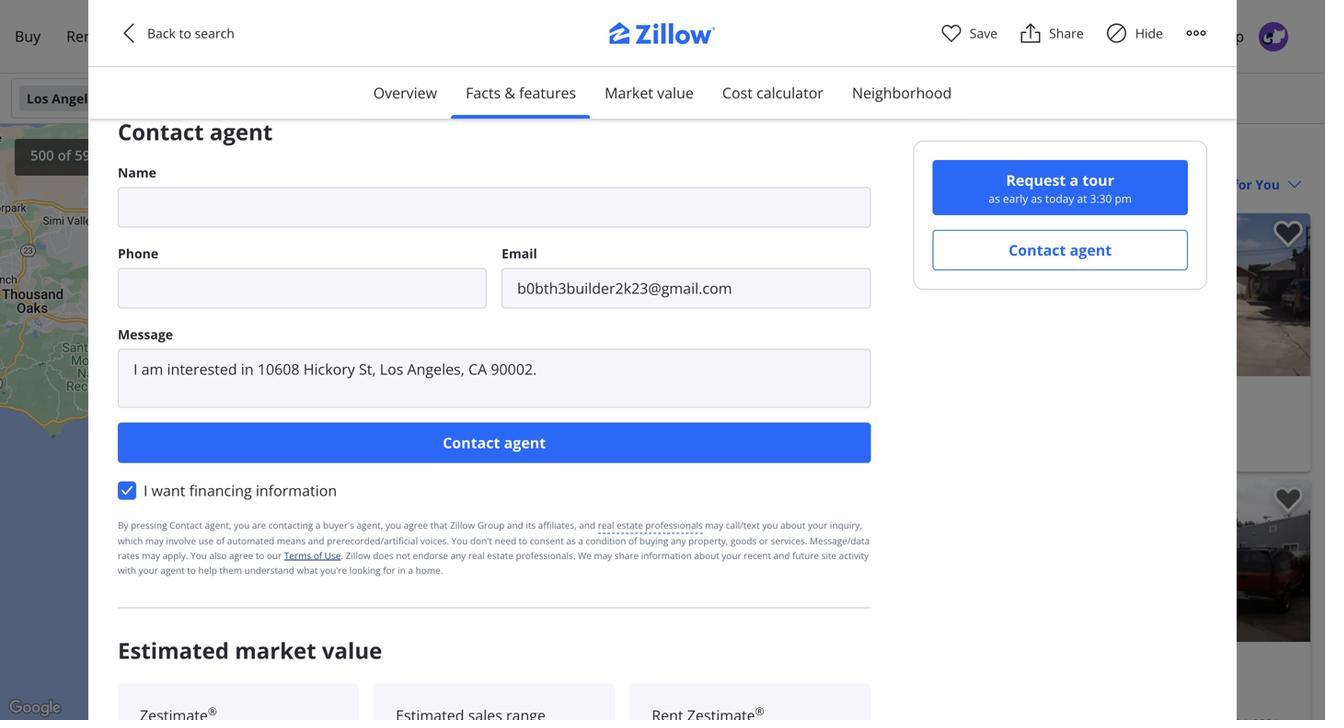 Task type: describe. For each thing, give the bounding box(es) containing it.
may call/text you about your inquiry, which may involve use of automated means and prerecorded/artificial voices. you don't need to consent as a condition of buying any property, goods or services. message/data rates may apply. you also agree to our
[[118, 520, 870, 562]]

results
[[679, 175, 722, 192]]

sale
[[1013, 142, 1050, 167]]

chevron right image for price cut:
[[946, 284, 968, 306]]

property images, use arrow keys to navigate, image 1 of 26 group
[[650, 480, 977, 643]]

goods
[[731, 535, 757, 548]]

2 for 1
[[657, 408, 665, 426]]

for
[[980, 142, 1009, 167]]

want
[[152, 481, 185, 501]]

0 vertical spatial estate
[[617, 520, 643, 532]]

0 vertical spatial zillow
[[450, 520, 475, 532]]

any inside . zillow does not endorse any real estate professionals. we may share information about your recent and future site activity with your agent to help them understand what you're looking for in a home.
[[451, 550, 466, 562]]

chevron right image for detached garage
[[1280, 284, 1302, 306]]

ba for 1 ba
[[714, 408, 730, 426]]

sqft for 783 sqft
[[769, 674, 792, 692]]

facts & features button
[[451, 67, 591, 119]]

0 horizontal spatial value
[[322, 636, 382, 666]]

1
[[704, 408, 711, 426]]

features
[[519, 83, 576, 103]]

real
[[791, 142, 830, 167]]

to inside "back to search" link
[[179, 24, 191, 42]]

0 vertical spatial terms
[[284, 550, 311, 562]]

home
[[173, 26, 215, 46]]

2 horizontal spatial as
[[1031, 191, 1043, 206]]

rentals
[[1045, 26, 1095, 46]]

your inside may call/text you about your inquiry, which may involve use of automated means and prerecorded/artificial voices. you don't need to consent as a condition of buying any property, goods or services. message/data rates may apply. you also agree to our
[[808, 520, 828, 532]]

1 vertical spatial you
[[191, 550, 207, 562]]

professionals
[[646, 520, 703, 532]]

los angeles ca real estate & homes for sale
[[654, 142, 1050, 167]]

about inside . zillow does not endorse any real estate professionals. we may share information about your recent and future site activity with your agent to help them understand what you're looking for in a home.
[[695, 550, 720, 562]]

0 horizontal spatial use
[[325, 550, 341, 562]]

about inside may call/text you about your inquiry, which may involve use of automated means and prerecorded/artificial voices. you don't need to consent as a condition of buying any property, goods or services. message/data rates may apply. you also agree to our
[[781, 520, 806, 532]]

1 vertical spatial contact agent
[[1009, 240, 1112, 260]]

Phone telephone field
[[118, 268, 487, 309]]

back
[[147, 24, 176, 42]]

1 vertical spatial use
[[527, 709, 543, 721]]

1 horizontal spatial chevron down image
[[544, 682, 557, 695]]

chevron right image
[[1280, 550, 1302, 572]]

and left 'its'
[[507, 520, 524, 532]]

contact up name at the left of the page
[[118, 117, 204, 147]]

2 bds for 2
[[657, 674, 690, 692]]

to down 'its'
[[519, 535, 528, 548]]

save this home image
[[940, 221, 969, 248]]

chevron left image inside property images, use arrow keys to navigate, image 1 of 31 group
[[659, 284, 681, 306]]

contact right the 469k 'link'
[[443, 433, 500, 453]]

sqft for 626 sqft
[[769, 408, 792, 426]]

0 vertical spatial real
[[598, 520, 615, 532]]

today
[[1046, 191, 1075, 206]]

1 horizontal spatial your
[[722, 550, 742, 562]]

home.
[[416, 565, 443, 577]]

zillow logo image
[[589, 22, 737, 54]]

involve
[[166, 535, 196, 548]]

help
[[1213, 26, 1245, 46]]

group
[[478, 520, 505, 532]]

garage
[[1054, 222, 1092, 238]]

manage
[[986, 26, 1041, 46]]

450k
[[398, 460, 422, 474]]

825k 649k
[[334, 337, 380, 424]]

of left report
[[517, 709, 525, 721]]

Email email field
[[502, 268, 871, 309]]

may up property,
[[705, 520, 724, 532]]

0 horizontal spatial terms of use
[[284, 550, 341, 562]]

which
[[118, 535, 143, 548]]

overview button
[[359, 67, 452, 119]]

- for 626 sqft
[[795, 408, 799, 426]]

2 you from the left
[[386, 520, 402, 532]]

any inside may call/text you about your inquiry, which may involve use of automated means and prerecorded/artificial voices. you don't need to consent as a condition of buying any property, goods or services. message/data rates may apply. you also agree to our
[[671, 535, 686, 548]]

1 horizontal spatial terms of use
[[489, 709, 543, 721]]

facts & features
[[466, 83, 576, 103]]

1 you from the left
[[234, 520, 250, 532]]

500 for 500 results
[[654, 175, 676, 192]]

500 results
[[654, 175, 722, 192]]

map
[[590, 709, 608, 721]]

save button
[[941, 22, 998, 44]]

90003 for 322 w 63rd pl, los angeles, ca 90003 total quality agents
[[844, 430, 881, 448]]

request
[[1007, 170, 1066, 190]]

market
[[235, 636, 316, 666]]

pm
[[1115, 191, 1132, 206]]

save this home button for detached garage
[[1259, 214, 1311, 265]]

advertise
[[1121, 26, 1185, 46]]

2 ba
[[704, 674, 730, 692]]

0 vertical spatial terms of use link
[[284, 550, 341, 562]]

500 for 500 of 5947
[[30, 146, 54, 165]]

you inside may call/text you about your inquiry, which may involve use of automated means and prerecorded/artificial voices. you don't need to consent as a condition of buying any property, goods or services. message/data rates may apply. you also agree to our
[[763, 520, 778, 532]]

1 ba
[[704, 408, 730, 426]]

share image
[[1020, 22, 1042, 44]]

property images, use arrow keys to navigate, image 1 of 2 group
[[984, 480, 1311, 647]]

® for ® popup button
[[756, 704, 765, 719]]

tour
[[1083, 170, 1115, 190]]

of up share
[[629, 535, 637, 548]]

w for 322
[[683, 430, 695, 448]]

neighborhood
[[852, 83, 952, 103]]

what
[[297, 565, 318, 577]]

2 up 81st in the bottom of the page
[[704, 674, 711, 692]]

3:30
[[1091, 191, 1112, 206]]

2 , from the left
[[381, 520, 383, 532]]

property images, use arrow keys to navigate, image 1 of 31 group
[[650, 214, 977, 381]]

2 save this home image from the top
[[1274, 487, 1304, 514]]

may right rates
[[142, 550, 160, 562]]

Name text field
[[118, 187, 871, 228]]

report
[[554, 709, 581, 721]]

sale for 626 sqft
[[865, 408, 889, 426]]

783
[[743, 674, 765, 692]]

estate
[[834, 142, 889, 167]]

apply.
[[163, 550, 188, 562]]

map
[[350, 709, 368, 721]]

420k link
[[388, 446, 425, 462]]

filters element
[[0, 74, 1326, 124]]

® button
[[652, 704, 765, 721]]

save
[[970, 24, 998, 42]]

contact down detached garage
[[1009, 240, 1067, 260]]

skip link list tab list
[[359, 67, 967, 120]]

112 w 81st st, los angeles, ca 90003 image
[[650, 480, 977, 643]]

not
[[396, 550, 411, 562]]

back to search
[[147, 24, 235, 42]]

message
[[118, 326, 173, 343]]

626
[[743, 408, 765, 426]]

cost
[[723, 83, 753, 103]]

or
[[759, 535, 769, 548]]

1 vertical spatial terms of use link
[[489, 709, 543, 721]]

contacting
[[269, 520, 313, 532]]

map data ©2023 google, inegi
[[350, 709, 478, 721]]

house for 783 sqft
[[803, 674, 841, 692]]

data
[[371, 709, 389, 721]]

825k link
[[327, 409, 364, 426]]

for inside . zillow does not endorse any real estate professionals. we may share information about your recent and future site activity with your agent to help them understand what you're looking for in a home.
[[383, 565, 396, 577]]

detached
[[999, 222, 1052, 238]]

market
[[605, 83, 654, 103]]

a left buyer's
[[316, 520, 321, 532]]

los inside "filters" element
[[27, 90, 48, 107]]

advertise link
[[1108, 15, 1198, 58]]

to inside . zillow does not endorse any real estate professionals. we may share information about your recent and future site activity with your agent to help them understand what you're looking for in a home.
[[187, 565, 196, 577]]

its
[[526, 520, 536, 532]]

future
[[793, 550, 819, 562]]

angeles for los angeles ca
[[52, 90, 102, 107]]

cut:
[[695, 222, 716, 238]]

endorse
[[413, 550, 448, 562]]

angeles, for pl,
[[771, 430, 821, 448]]

420k
[[395, 447, 418, 461]]

chevron down image inside "filters" element
[[369, 91, 383, 106]]

& inside main content
[[894, 142, 908, 167]]

for for 1 ba
[[844, 408, 862, 426]]

understand
[[245, 565, 294, 577]]

main content containing los angeles ca real estate & homes for sale
[[635, 124, 1326, 721]]

google image
[[5, 697, 65, 721]]

0 vertical spatial information
[[256, 481, 337, 501]]

0 vertical spatial contact agent
[[118, 117, 273, 147]]

649k
[[356, 337, 380, 350]]

price cut: $10,000 (nov 2)
[[665, 222, 802, 238]]

may down pressing at bottom
[[145, 535, 164, 548]]

bds for 2
[[668, 674, 690, 692]]

1 horizontal spatial as
[[989, 191, 1001, 206]]

value inside button
[[658, 83, 694, 103]]

0 vertical spatial contact agent button
[[933, 230, 1189, 271]]

buying
[[640, 535, 669, 548]]

0 horizontal spatial your
[[139, 565, 158, 577]]



Task type: vqa. For each thing, say whether or not it's contained in the screenshot.
for to the top
yes



Task type: locate. For each thing, give the bounding box(es) containing it.
0 horizontal spatial zillow
[[346, 550, 371, 562]]

to right back
[[179, 24, 191, 42]]

0 horizontal spatial you
[[234, 520, 250, 532]]

to left 'help'
[[187, 565, 196, 577]]

sale for 783 sqft
[[865, 674, 889, 692]]

0 horizontal spatial estate
[[487, 550, 514, 562]]

0 horizontal spatial as
[[567, 535, 576, 548]]

st,
[[727, 696, 742, 714]]

cost calculator
[[723, 83, 824, 103]]

your right with
[[139, 565, 158, 577]]

® right st,
[[756, 704, 765, 719]]

0 vertical spatial house
[[803, 408, 841, 426]]

- house for sale for 783 sqft
[[795, 674, 889, 692]]

angeles inside "filters" element
[[52, 90, 102, 107]]

1 vertical spatial any
[[451, 550, 466, 562]]

contact agent up name at the left of the page
[[118, 117, 273, 147]]

calculator
[[757, 83, 824, 103]]

agree
[[404, 520, 428, 532], [229, 550, 253, 562]]

2 w from the top
[[683, 696, 695, 714]]

1 w from the top
[[683, 430, 695, 448]]

0 vertical spatial terms of use
[[284, 550, 341, 562]]

& right estate
[[894, 142, 908, 167]]

1 vertical spatial real
[[469, 550, 485, 562]]

angeles
[[52, 90, 102, 107], [689, 142, 758, 167]]

2 horizontal spatial you
[[763, 520, 778, 532]]

1 bds from the top
[[668, 408, 690, 426]]

1 vertical spatial bds
[[668, 674, 690, 692]]

112 w 81st st, los angeles, ca 90003
[[657, 696, 879, 714]]

1 vertical spatial estate
[[487, 550, 514, 562]]

terms of use
[[284, 550, 341, 562], [489, 709, 543, 721]]

- up 112 w 81st st, los angeles, ca 90003 link
[[795, 674, 799, 692]]

value right the market
[[658, 83, 694, 103]]

139k
[[138, 240, 161, 254]]

phone
[[118, 245, 158, 262]]

los right pl,
[[747, 430, 768, 448]]

advertisement region
[[118, 0, 871, 63]]

1 vertical spatial &
[[894, 142, 908, 167]]

as left early
[[989, 191, 1001, 206]]

1 vertical spatial ba
[[714, 674, 730, 692]]

® down estimated market value
[[208, 704, 217, 719]]

sqft up the 112 w 81st st, los angeles, ca 90003
[[769, 674, 792, 692]]

looking
[[350, 565, 381, 577]]

1 sale from the top
[[865, 408, 889, 426]]

angeles, down 626 sqft
[[771, 430, 821, 448]]

contact agent button down today
[[933, 230, 1189, 271]]

0 vertical spatial any
[[671, 535, 686, 548]]

0 vertical spatial angeles,
[[771, 430, 821, 448]]

may inside . zillow does not endorse any real estate professionals. we may share information about your recent and future site activity with your agent to help them understand what you're looking for in a home.
[[594, 550, 613, 562]]

0 horizontal spatial contact agent
[[118, 117, 273, 147]]

buy link
[[2, 15, 54, 58]]

about up services.
[[781, 520, 806, 532]]

0 horizontal spatial real
[[469, 550, 485, 562]]

chevron right image
[[946, 284, 968, 306], [1280, 284, 1302, 306]]

also
[[209, 550, 227, 562]]

chevron left image down the detached
[[993, 284, 1015, 306]]

condition
[[586, 535, 626, 548]]

1 vertical spatial terms of use
[[489, 709, 543, 721]]

you left are
[[234, 520, 250, 532]]

0 horizontal spatial 500
[[30, 146, 54, 165]]

activity
[[839, 550, 869, 562]]

zillow right "."
[[346, 550, 371, 562]]

2 house from the top
[[803, 674, 841, 692]]

heart image
[[941, 22, 963, 44]]

1 house from the top
[[803, 408, 841, 426]]

2 bds up 322
[[657, 408, 690, 426]]

ca inside '322 w 63rd pl, los angeles, ca 90003 total quality agents'
[[825, 430, 841, 448]]

1 vertical spatial agree
[[229, 550, 253, 562]]

- up 322 w 63rd pl, los angeles, ca 90003 link
[[795, 408, 799, 426]]

0 vertical spatial your
[[808, 520, 828, 532]]

for left in
[[383, 565, 396, 577]]

ca
[[105, 90, 122, 107], [763, 142, 787, 167], [825, 430, 841, 448], [823, 696, 839, 714]]

0 horizontal spatial chevron left image
[[118, 22, 140, 44]]

use left report
[[527, 709, 543, 721]]

1 horizontal spatial ®
[[756, 704, 765, 719]]

2 ba from the top
[[714, 674, 730, 692]]

a inside may call/text you about your inquiry, which may involve use of automated means and prerecorded/artificial voices. you don't need to consent as a condition of buying any property, goods or services. message/data rates may apply. you also agree to our
[[579, 535, 584, 548]]

ba for 2 ba
[[714, 674, 730, 692]]

manage rentals
[[986, 26, 1095, 46]]

chevron left image
[[118, 22, 140, 44], [659, 284, 681, 306]]

1 vertical spatial information
[[641, 550, 692, 562]]

map region
[[0, 0, 746, 721]]

los right st,
[[745, 696, 766, 714]]

rates
[[118, 550, 140, 562]]

a right in
[[408, 565, 413, 577]]

1 save this home image from the top
[[1274, 221, 1304, 248]]

contact agent button down message text box
[[118, 423, 871, 463]]

2 sale from the top
[[865, 674, 889, 692]]

1 horizontal spatial real
[[598, 520, 615, 532]]

and inside may call/text you about your inquiry, which may involve use of automated means and prerecorded/artificial voices. you don't need to consent as a condition of buying any property, goods or services. message/data rates may apply. you also agree to our
[[308, 535, 325, 548]]

, up prerecorded/artificial
[[381, 520, 383, 532]]

0 horizontal spatial ®
[[208, 704, 217, 719]]

1 vertical spatial about
[[695, 550, 720, 562]]

0 vertical spatial you
[[452, 535, 468, 548]]

1 horizontal spatial any
[[671, 535, 686, 548]]

house
[[803, 408, 841, 426], [803, 674, 841, 692]]

agree inside may call/text you about your inquiry, which may involve use of automated means and prerecorded/artificial voices. you don't need to consent as a condition of buying any property, goods or services. message/data rates may apply. you also agree to our
[[229, 550, 253, 562]]

estate up condition
[[617, 520, 643, 532]]

real estate professionals button
[[598, 519, 703, 534]]

1 horizontal spatial you
[[452, 535, 468, 548]]

w right 112
[[683, 696, 695, 714]]

market value button
[[590, 67, 709, 119]]

prerecorded/artificial
[[327, 535, 418, 548]]

90003 inside '322 w 63rd pl, los angeles, ca 90003 total quality agents'
[[844, 430, 881, 448]]

0 vertical spatial agree
[[404, 520, 428, 532]]

2 - from the top
[[795, 674, 799, 692]]

of right use at the left of page
[[216, 535, 225, 548]]

minus image
[[591, 676, 610, 696]]

500 inside main content
[[654, 175, 676, 192]]

more image
[[1186, 22, 1208, 44]]

share
[[1050, 24, 1084, 42]]

1 horizontal spatial zillow
[[450, 520, 475, 532]]

information up contacting
[[256, 481, 337, 501]]

contact agent down "garage"
[[1009, 240, 1112, 260]]

you
[[452, 535, 468, 548], [191, 550, 207, 562]]

angeles, for st,
[[769, 696, 819, 714]]

1 vertical spatial for
[[383, 565, 396, 577]]

& inside button
[[505, 83, 516, 103]]

2 2 bds from the top
[[657, 674, 690, 692]]

and right means
[[308, 535, 325, 548]]

of left "5947"
[[58, 146, 71, 165]]

2 bds from the top
[[668, 674, 690, 692]]

1 vertical spatial contact agent button
[[118, 423, 871, 463]]

contact agent down message text box
[[443, 433, 546, 453]]

(nov
[[763, 222, 789, 238]]

1 horizontal spatial chevron left image
[[993, 284, 1015, 306]]

0 horizontal spatial you
[[191, 550, 207, 562]]

quality
[[688, 451, 725, 464]]

terms down means
[[284, 550, 311, 562]]

a up at
[[1070, 170, 1079, 190]]

a left map
[[583, 709, 588, 721]]

chevron left image inside property images, use arrow keys to navigate, image 1 of 26 group
[[659, 550, 681, 572]]

2 sqft from the top
[[769, 674, 792, 692]]

1 vertical spatial chevron left image
[[659, 284, 681, 306]]

bds up 322
[[668, 408, 690, 426]]

2 - house for sale from the top
[[795, 674, 889, 692]]

you left 'don't'
[[452, 535, 468, 548]]

1 vertical spatial sale
[[865, 674, 889, 692]]

500 of 5947
[[30, 146, 106, 165]]

0 horizontal spatial angeles
[[52, 90, 102, 107]]

a inside request a tour as early as today at 3:30 pm
[[1070, 170, 1079, 190]]

0 horizontal spatial information
[[256, 481, 337, 501]]

2 for 2
[[657, 674, 665, 692]]

0 vertical spatial for
[[844, 408, 862, 426]]

- house for sale for 626 sqft
[[795, 408, 889, 426]]

chevron right image inside property images, use arrow keys to navigate, image 1 of 15 group
[[1280, 284, 1302, 306]]

a inside . zillow does not endorse any real estate professionals. we may share information about your recent and future site activity with your agent to help them understand what you're looking for in a home.
[[408, 565, 413, 577]]

any down professionals on the bottom of page
[[671, 535, 686, 548]]

your down goods
[[722, 550, 742, 562]]

terms of use link right inegi
[[489, 709, 543, 721]]

1 vertical spatial chevron left image
[[659, 550, 681, 572]]

0 vertical spatial 500
[[30, 146, 54, 165]]

as down request
[[1031, 191, 1043, 206]]

chevron left image inside property images, use arrow keys to navigate, image 1 of 15 group
[[993, 284, 1015, 306]]

w inside '322 w 63rd pl, los angeles, ca 90003 total quality agents'
[[683, 430, 695, 448]]

® inside popup button
[[756, 704, 765, 719]]

0 vertical spatial use
[[325, 550, 341, 562]]

0 horizontal spatial &
[[505, 83, 516, 103]]

detached garage
[[999, 222, 1092, 238]]

main navigation
[[0, 0, 1326, 74]]

- for 783 sqft
[[795, 674, 799, 692]]

90003 for 112 w 81st st, los angeles, ca 90003
[[842, 696, 879, 714]]

error
[[611, 709, 630, 721]]

2 bds for 1
[[657, 408, 690, 426]]

1 horizontal spatial value
[[658, 83, 694, 103]]

0 vertical spatial value
[[658, 83, 694, 103]]

2 horizontal spatial your
[[808, 520, 828, 532]]

save this home button for price cut:
[[925, 214, 977, 265]]

1 - from the top
[[795, 408, 799, 426]]

buy
[[15, 26, 41, 46]]

112 w 81st st, los angeles, ca 90003 link
[[657, 694, 969, 716]]

322 w 63rd pl, los angeles, ca 90003 image
[[650, 214, 977, 377]]

use up you're
[[325, 550, 341, 562]]

market value
[[605, 83, 694, 103]]

homes
[[913, 142, 975, 167]]

terms of use right inegi
[[489, 709, 543, 721]]

2)
[[792, 222, 802, 238]]

about down property,
[[695, 550, 720, 562]]

1 horizontal spatial information
[[641, 550, 692, 562]]

0 horizontal spatial chevron right image
[[946, 284, 968, 306]]

information inside . zillow does not endorse any real estate professionals. we may share information about your recent and future site activity with your agent to help them understand what you're looking for in a home.
[[641, 550, 692, 562]]

chevron left image for property images, use arrow keys to navigate, image 1 of 26 group
[[659, 550, 681, 572]]

our
[[267, 550, 282, 562]]

w for 112
[[683, 696, 695, 714]]

rent link
[[54, 15, 111, 58]]

1 vertical spatial w
[[683, 696, 695, 714]]

ba right 1
[[714, 408, 730, 426]]

0 vertical spatial sqft
[[769, 408, 792, 426]]

322 w 63rd pl, los angeles, ca 90003 link
[[657, 428, 969, 450]]

0 vertical spatial w
[[683, 430, 695, 448]]

angeles up 500 of 5947
[[52, 90, 102, 107]]

use
[[199, 535, 214, 548]]

® for ® dropdown button at the bottom of page
[[208, 704, 217, 719]]

469k 450k
[[398, 454, 423, 474]]

as inside may call/text you about your inquiry, which may involve use of automated means and prerecorded/artificial voices. you don't need to consent as a condition of buying any property, goods or services. message/data rates may apply. you also agree to our
[[567, 535, 576, 548]]

los
[[27, 90, 48, 107], [654, 142, 684, 167], [747, 430, 768, 448], [745, 696, 766, 714]]

1 horizontal spatial contact agent
[[443, 433, 546, 453]]

1 ba from the top
[[714, 408, 730, 426]]

real inside . zillow does not endorse any real estate professionals. we may share information about your recent and future site activity with your agent to help them understand what you're looking for in a home.
[[469, 550, 485, 562]]

, up automated
[[229, 520, 232, 532]]

1 horizontal spatial ,
[[381, 520, 383, 532]]

0 vertical spatial save this home image
[[1274, 221, 1304, 248]]

2
[[657, 408, 665, 426], [657, 674, 665, 692], [704, 674, 711, 692]]

w right 322
[[683, 430, 695, 448]]

help link
[[1200, 15, 1258, 58]]

consent
[[530, 535, 564, 548]]

angeles up 'results'
[[689, 142, 758, 167]]

0 vertical spatial chevron down image
[[369, 91, 383, 106]]

0 vertical spatial &
[[505, 83, 516, 103]]

services.
[[771, 535, 808, 548]]

report a map error
[[554, 709, 630, 721]]

you up the or
[[763, 520, 778, 532]]

0 vertical spatial 90003
[[844, 430, 881, 448]]

10608 hickory st, los angeles, ca 90002 image
[[984, 214, 1311, 377]]

825k
[[334, 411, 357, 424]]

sqft
[[769, 408, 792, 426], [769, 674, 792, 692]]

2 vertical spatial your
[[139, 565, 158, 577]]

zillow inside . zillow does not endorse any real estate professionals. we may share information about your recent and future site activity with your agent to help them understand what you're looking for in a home.
[[346, 550, 371, 562]]

any right endorse in the bottom of the page
[[451, 550, 466, 562]]

1 horizontal spatial chevron right image
[[1280, 284, 1302, 306]]

you down use at the left of page
[[191, 550, 207, 562]]

® inside dropdown button
[[208, 704, 217, 719]]

inquiry,
[[830, 520, 863, 532]]

1 horizontal spatial angeles
[[689, 142, 758, 167]]

agree down automated
[[229, 550, 253, 562]]

1 2 bds from the top
[[657, 408, 690, 426]]

agent inside . zillow does not endorse any real estate professionals. we may share information about your recent and future site activity with your agent to help them understand what you're looking for in a home.
[[161, 565, 185, 577]]

to left our
[[256, 550, 265, 562]]

total
[[657, 451, 685, 464]]

chevron down image
[[486, 91, 501, 106], [659, 91, 674, 106], [802, 91, 817, 106], [914, 91, 928, 106], [1288, 177, 1303, 192]]

house up 112 w 81st st, los angeles, ca 90003 link
[[803, 674, 841, 692]]

by pressing contact agent , you are contacting a buyer's agent , you agree that zillow group and its affiliates, and real estate professionals
[[118, 520, 703, 532]]

1 chevron right image from the left
[[946, 284, 968, 306]]

chevron left image left back
[[118, 22, 140, 44]]

0 horizontal spatial contact agent button
[[118, 423, 871, 463]]

angeles for los angeles ca real estate & homes for sale
[[689, 142, 758, 167]]

a up the we on the left
[[579, 535, 584, 548]]

783 sqft
[[743, 674, 792, 692]]

. zillow does not endorse any real estate professionals. we may share information about your recent and future site activity with your agent to help them understand what you're looking for in a home.
[[118, 550, 869, 577]]

a
[[1070, 170, 1079, 190], [316, 520, 321, 532], [579, 535, 584, 548], [408, 565, 413, 577], [583, 709, 588, 721]]

chevron down image
[[369, 91, 383, 106], [544, 682, 557, 695]]

®
[[208, 704, 217, 719], [756, 704, 765, 719]]

zillow right that
[[450, 520, 475, 532]]

los inside '322 w 63rd pl, los angeles, ca 90003 total quality agents'
[[747, 430, 768, 448]]

affiliates,
[[538, 520, 577, 532]]

500 left 'results'
[[654, 175, 676, 192]]

1 ® from the left
[[208, 704, 217, 719]]

1 horizontal spatial you
[[386, 520, 402, 532]]

0 vertical spatial chevron left image
[[118, 22, 140, 44]]

estate inside . zillow does not endorse any real estate professionals. we may share information about your recent and future site activity with your agent to help them understand what you're looking for in a home.
[[487, 550, 514, 562]]

and inside . zillow does not endorse any real estate professionals. we may share information about your recent and future site activity with your agent to help them understand what you're looking for in a home.
[[774, 550, 790, 562]]

them
[[220, 565, 242, 577]]

email
[[502, 245, 537, 262]]

1 horizontal spatial &
[[894, 142, 908, 167]]

pl,
[[729, 430, 744, 448]]

terms of use link up what
[[284, 550, 341, 562]]

you up prerecorded/artificial
[[386, 520, 402, 532]]

early
[[1003, 191, 1029, 206]]

that
[[431, 520, 448, 532]]

terms of use up what
[[284, 550, 341, 562]]

as down affiliates,
[[567, 535, 576, 548]]

back to search link
[[118, 22, 256, 44]]

property,
[[689, 535, 729, 548]]

contact agent button
[[933, 230, 1189, 271], [118, 423, 871, 463]]

0 horizontal spatial terms of use link
[[284, 550, 341, 562]]

use
[[325, 550, 341, 562], [527, 709, 543, 721]]

1 horizontal spatial agree
[[404, 520, 428, 532]]

your up message/data
[[808, 520, 828, 532]]

1 - house for sale from the top
[[795, 408, 889, 426]]

agree left that
[[404, 520, 428, 532]]

site
[[822, 550, 837, 562]]

1 horizontal spatial use
[[527, 709, 543, 721]]

information down the "buying"
[[641, 550, 692, 562]]

1 , from the left
[[229, 520, 232, 532]]

469k
[[399, 454, 423, 468]]

0 vertical spatial - house for sale
[[795, 408, 889, 426]]

0 vertical spatial about
[[781, 520, 806, 532]]

&
[[505, 83, 516, 103], [894, 142, 908, 167]]

ca inside "filters" element
[[105, 90, 122, 107]]

sale up 322 w 63rd pl, los angeles, ca 90003 link
[[865, 408, 889, 426]]

1 vertical spatial your
[[722, 550, 742, 562]]

1 horizontal spatial estate
[[617, 520, 643, 532]]

you
[[234, 520, 250, 532], [386, 520, 402, 532], [763, 520, 778, 532]]

3 you from the left
[[763, 520, 778, 532]]

1 horizontal spatial about
[[781, 520, 806, 532]]

0 horizontal spatial about
[[695, 550, 720, 562]]

call/text
[[726, 520, 760, 532]]

main content
[[635, 124, 1326, 721]]

and down services.
[[774, 550, 790, 562]]

2 chevron right image from the left
[[1280, 284, 1302, 306]]

agents
[[727, 451, 762, 464]]

2 up 112
[[657, 674, 665, 692]]

129 e 74th st, los angeles, ca 90003 image
[[984, 480, 1311, 643]]

sqft right "626"
[[769, 408, 792, 426]]

facts
[[466, 83, 501, 103]]

angeles, down 783 sqft
[[769, 696, 819, 714]]

& right facts
[[505, 83, 516, 103]]

and up condition
[[579, 520, 596, 532]]

sale
[[865, 408, 889, 426], [865, 674, 889, 692]]

81st
[[698, 696, 724, 714]]

1 vertical spatial -
[[795, 674, 799, 692]]

contact up involve
[[170, 520, 203, 532]]

bds for 1
[[668, 408, 690, 426]]

estimated
[[118, 636, 229, 666]]

you're
[[320, 565, 347, 577]]

2 up 322
[[657, 408, 665, 426]]

1 vertical spatial value
[[322, 636, 382, 666]]

Message text field
[[118, 349, 871, 408]]

automated
[[227, 535, 275, 548]]

ba up 81st in the bottom of the page
[[714, 674, 730, 692]]

I want financing information checkbox
[[118, 482, 136, 500]]

1 vertical spatial terms
[[489, 709, 514, 721]]

for up 322 w 63rd pl, los angeles, ca 90003 link
[[844, 408, 862, 426]]

los down buy link
[[27, 90, 48, 107]]

sell
[[124, 26, 148, 46]]

1 sqft from the top
[[769, 408, 792, 426]]

0 horizontal spatial ,
[[229, 520, 232, 532]]

chevron left image down price
[[659, 284, 681, 306]]

los up 500 results
[[654, 142, 684, 167]]

angeles, inside '322 w 63rd pl, los angeles, ca 90003 total quality agents'
[[771, 430, 821, 448]]

- house for sale up 322 w 63rd pl, los angeles, ca 90003 link
[[795, 408, 889, 426]]

0 vertical spatial 2 bds
[[657, 408, 690, 426]]

chevron left image
[[993, 284, 1015, 306], [659, 550, 681, 572]]

0 horizontal spatial agree
[[229, 550, 253, 562]]

,
[[229, 520, 232, 532], [381, 520, 383, 532]]

0 vertical spatial bds
[[668, 408, 690, 426]]

0 vertical spatial angeles
[[52, 90, 102, 107]]

2 vertical spatial contact agent
[[443, 433, 546, 453]]

2 ® from the left
[[756, 704, 765, 719]]

house up 322 w 63rd pl, los angeles, ca 90003 link
[[803, 408, 841, 426]]

for for 2 ba
[[844, 674, 862, 692]]

by
[[118, 520, 128, 532]]

for up 112 w 81st st, los angeles, ca 90003 link
[[844, 674, 862, 692]]

price
[[665, 222, 692, 238]]

save this home image inside 'button'
[[1274, 221, 1304, 248]]

real down 'don't'
[[469, 550, 485, 562]]

real up condition
[[598, 520, 615, 532]]

500 left "5947"
[[30, 146, 54, 165]]

0 horizontal spatial terms
[[284, 550, 311, 562]]

terms right inegi
[[489, 709, 514, 721]]

sale up 112 w 81st st, los angeles, ca 90003 link
[[865, 674, 889, 692]]

house for 626 sqft
[[803, 408, 841, 426]]

overview
[[374, 83, 437, 103]]

chevron left image for property images, use arrow keys to navigate, image 1 of 15 group
[[993, 284, 1015, 306]]

1 vertical spatial chevron down image
[[544, 682, 557, 695]]

of up what
[[314, 550, 322, 562]]

1 horizontal spatial contact agent button
[[933, 230, 1189, 271]]

value up map
[[322, 636, 382, 666]]

save this home image
[[1274, 221, 1304, 248], [1274, 487, 1304, 514]]

property images, use arrow keys to navigate, image 1 of 15 group
[[984, 214, 1311, 381]]

hide image
[[1106, 22, 1128, 44]]



